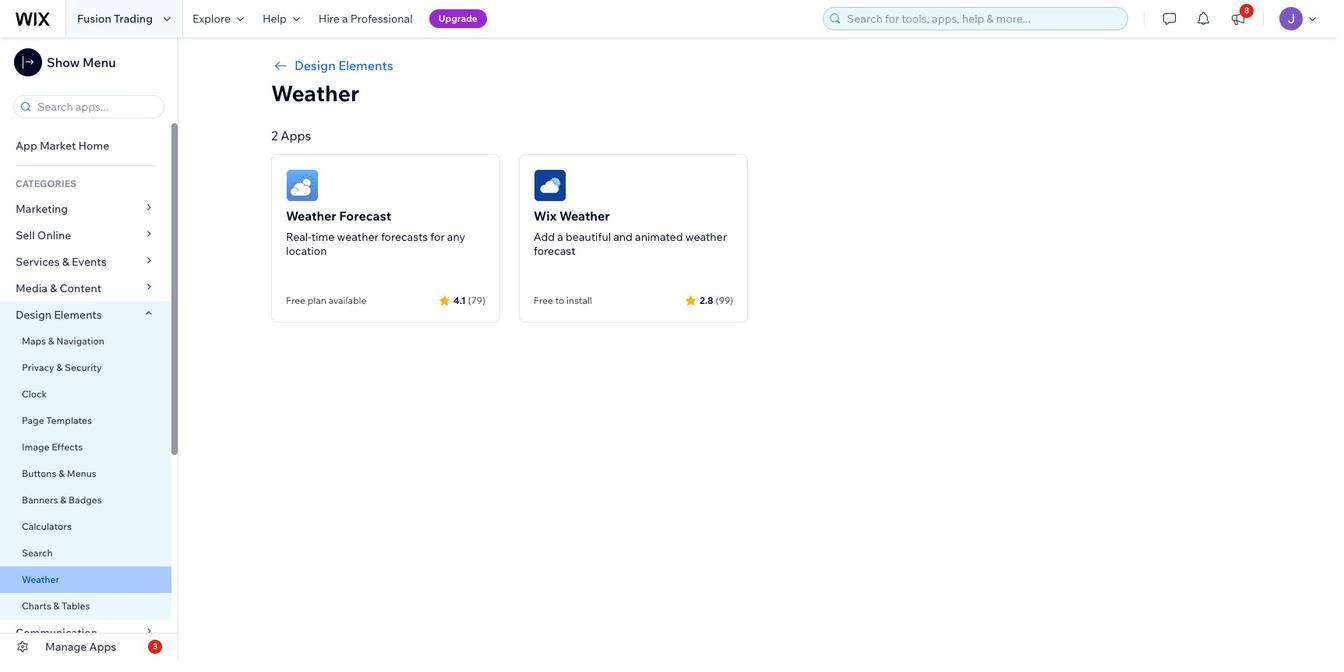 Task type: vqa. For each thing, say whether or not it's contained in the screenshot.
My Site 1
no



Task type: describe. For each thing, give the bounding box(es) containing it.
app market home link
[[0, 133, 172, 159]]

manage apps
[[45, 640, 116, 654]]

calculators
[[22, 521, 72, 533]]

available
[[329, 295, 367, 306]]

real-
[[286, 230, 312, 244]]

image effects
[[22, 441, 83, 453]]

professional
[[351, 12, 413, 26]]

1 horizontal spatial design
[[295, 58, 336, 73]]

calculators link
[[0, 514, 172, 540]]

help button
[[253, 0, 309, 37]]

marketing
[[16, 202, 68, 216]]

show menu
[[47, 55, 116, 70]]

fusion trading
[[77, 12, 153, 26]]

content
[[60, 281, 102, 296]]

tables
[[62, 600, 90, 612]]

manage
[[45, 640, 87, 654]]

media & content link
[[0, 275, 172, 302]]

marketing link
[[0, 196, 172, 222]]

privacy
[[22, 362, 54, 373]]

Search apps... field
[[33, 96, 159, 118]]

app
[[16, 139, 37, 153]]

wix
[[534, 208, 557, 224]]

& for navigation
[[48, 335, 54, 347]]

& for content
[[50, 281, 57, 296]]

search
[[22, 547, 53, 559]]

media
[[16, 281, 48, 296]]

plan
[[308, 295, 327, 306]]

maps
[[22, 335, 46, 347]]

online
[[37, 228, 71, 242]]

design inside sidebar element
[[16, 308, 52, 322]]

weather inside weather forecast real-time weather forecasts for any location
[[286, 208, 337, 224]]

2 apps
[[271, 128, 311, 143]]

menu
[[83, 55, 116, 70]]

show
[[47, 55, 80, 70]]

(99)
[[716, 294, 734, 306]]

a inside wix weather add a beautiful and animated weather forecast
[[558, 230, 564, 244]]

page templates link
[[0, 408, 172, 434]]

location
[[286, 244, 327, 258]]

weather inside wix weather add a beautiful and animated weather forecast
[[686, 230, 727, 244]]

image
[[22, 441, 50, 453]]

buttons
[[22, 468, 57, 480]]

2
[[271, 128, 278, 143]]

communication link
[[0, 620, 172, 646]]

weather up 2 apps
[[271, 80, 360, 107]]

free for weather forecast
[[286, 295, 306, 306]]

explore
[[193, 12, 231, 26]]

weather inside wix weather add a beautiful and animated weather forecast
[[560, 208, 610, 224]]

buttons & menus
[[22, 468, 97, 480]]

for
[[431, 230, 445, 244]]

show menu button
[[14, 48, 116, 76]]

security
[[65, 362, 102, 373]]

image effects link
[[0, 434, 172, 461]]

apps for 2 apps
[[281, 128, 311, 143]]

banners
[[22, 494, 58, 506]]

hire a professional link
[[309, 0, 422, 37]]

2.8 (99)
[[700, 294, 734, 306]]

page templates
[[22, 415, 94, 427]]

animated
[[635, 230, 683, 244]]

elements inside sidebar element
[[54, 308, 102, 322]]

forecasts
[[381, 230, 428, 244]]

badges
[[69, 494, 102, 506]]

banners & badges
[[22, 494, 102, 506]]

beautiful
[[566, 230, 611, 244]]

wix weather logo image
[[534, 169, 567, 202]]

hire a professional
[[319, 12, 413, 26]]

4.1
[[454, 294, 466, 306]]

privacy & security
[[22, 362, 102, 373]]

effects
[[52, 441, 83, 453]]

free for wix weather
[[534, 295, 554, 306]]

buttons & menus link
[[0, 461, 172, 487]]

banners & badges link
[[0, 487, 172, 514]]



Task type: locate. For each thing, give the bounding box(es) containing it.
2 weather from the left
[[686, 230, 727, 244]]

apps
[[281, 128, 311, 143], [89, 640, 116, 654]]

free left to
[[534, 295, 554, 306]]

search link
[[0, 540, 172, 567]]

weather down 'forecast' at the top left of page
[[337, 230, 379, 244]]

design up the maps
[[16, 308, 52, 322]]

media & content
[[16, 281, 102, 296]]

& for badges
[[60, 494, 66, 506]]

0 horizontal spatial design elements
[[16, 308, 102, 322]]

1 free from the left
[[286, 295, 306, 306]]

free
[[286, 295, 306, 306], [534, 295, 554, 306]]

1 horizontal spatial apps
[[281, 128, 311, 143]]

weather forecast real-time weather forecasts for any location
[[286, 208, 465, 258]]

& right media
[[50, 281, 57, 296]]

1 horizontal spatial weather
[[686, 230, 727, 244]]

weather up time
[[286, 208, 337, 224]]

1 vertical spatial elements
[[54, 308, 102, 322]]

hire
[[319, 12, 340, 26]]

a
[[342, 12, 348, 26], [558, 230, 564, 244]]

8
[[1245, 5, 1250, 16]]

clock link
[[0, 381, 172, 408]]

0 horizontal spatial a
[[342, 12, 348, 26]]

services & events link
[[0, 249, 172, 275]]

design
[[295, 58, 336, 73], [16, 308, 52, 322]]

navigation
[[56, 335, 104, 347]]

app market home
[[16, 139, 109, 153]]

&
[[62, 255, 69, 269], [50, 281, 57, 296], [48, 335, 54, 347], [56, 362, 63, 373], [59, 468, 65, 480], [60, 494, 66, 506], [53, 600, 60, 612]]

charts
[[22, 600, 51, 612]]

weather inside weather forecast real-time weather forecasts for any location
[[337, 230, 379, 244]]

design elements link
[[271, 56, 1244, 75], [0, 302, 172, 328]]

free to install
[[534, 295, 592, 306]]

elements
[[339, 58, 394, 73], [54, 308, 102, 322]]

upgrade button
[[429, 9, 487, 28]]

weather up beautiful
[[560, 208, 610, 224]]

0 horizontal spatial design
[[16, 308, 52, 322]]

1 horizontal spatial design elements
[[295, 58, 394, 73]]

1 horizontal spatial a
[[558, 230, 564, 244]]

& for events
[[62, 255, 69, 269]]

a right hire
[[342, 12, 348, 26]]

apps for manage apps
[[89, 640, 116, 654]]

free plan available
[[286, 295, 367, 306]]

& right the privacy
[[56, 362, 63, 373]]

trading
[[114, 12, 153, 26]]

0 vertical spatial design elements link
[[271, 56, 1244, 75]]

& left badges
[[60, 494, 66, 506]]

templates
[[46, 415, 92, 427]]

0 vertical spatial design
[[295, 58, 336, 73]]

upgrade
[[439, 12, 478, 24]]

weather forecast logo image
[[286, 169, 319, 202]]

2 free from the left
[[534, 295, 554, 306]]

3
[[153, 642, 158, 652]]

0 horizontal spatial elements
[[54, 308, 102, 322]]

design elements up maps & navigation
[[16, 308, 102, 322]]

forecast
[[534, 244, 576, 258]]

1 horizontal spatial elements
[[339, 58, 394, 73]]

a right add at left top
[[558, 230, 564, 244]]

charts & tables link
[[0, 593, 172, 620]]

weather inside sidebar element
[[22, 574, 59, 586]]

free left plan
[[286, 295, 306, 306]]

services
[[16, 255, 60, 269]]

& left tables at the left bottom of the page
[[53, 600, 60, 612]]

help
[[263, 12, 287, 26]]

0 horizontal spatial design elements link
[[0, 302, 172, 328]]

install
[[567, 295, 592, 306]]

0 vertical spatial a
[[342, 12, 348, 26]]

clock
[[22, 388, 47, 400]]

1 weather from the left
[[337, 230, 379, 244]]

0 horizontal spatial apps
[[89, 640, 116, 654]]

Search for tools, apps, help & more... field
[[843, 8, 1124, 30]]

and
[[614, 230, 633, 244]]

market
[[40, 139, 76, 153]]

elements up navigation
[[54, 308, 102, 322]]

categories
[[16, 178, 76, 189]]

& for menus
[[59, 468, 65, 480]]

8 button
[[1222, 0, 1256, 37]]

menus
[[67, 468, 97, 480]]

1 vertical spatial apps
[[89, 640, 116, 654]]

sidebar element
[[0, 37, 179, 660]]

& for security
[[56, 362, 63, 373]]

fusion
[[77, 12, 111, 26]]

design elements inside sidebar element
[[16, 308, 102, 322]]

weather down search
[[22, 574, 59, 586]]

4.1 (79)
[[454, 294, 486, 306]]

wix weather add a beautiful and animated weather forecast
[[534, 208, 727, 258]]

& left menus
[[59, 468, 65, 480]]

events
[[72, 255, 107, 269]]

0 vertical spatial apps
[[281, 128, 311, 143]]

1 vertical spatial design elements link
[[0, 302, 172, 328]]

to
[[556, 295, 565, 306]]

maps & navigation
[[22, 335, 104, 347]]

page
[[22, 415, 44, 427]]

design down hire
[[295, 58, 336, 73]]

maps & navigation link
[[0, 328, 172, 355]]

0 horizontal spatial weather
[[337, 230, 379, 244]]

services & events
[[16, 255, 107, 269]]

weather
[[271, 80, 360, 107], [286, 208, 337, 224], [560, 208, 610, 224], [22, 574, 59, 586]]

weather link
[[0, 567, 172, 593]]

home
[[78, 139, 109, 153]]

forecast
[[339, 208, 392, 224]]

0 horizontal spatial free
[[286, 295, 306, 306]]

add
[[534, 230, 555, 244]]

0 vertical spatial design elements
[[295, 58, 394, 73]]

apps right manage
[[89, 640, 116, 654]]

sell
[[16, 228, 35, 242]]

design elements down hire
[[295, 58, 394, 73]]

& right the maps
[[48, 335, 54, 347]]

time
[[312, 230, 335, 244]]

& for tables
[[53, 600, 60, 612]]

2.8
[[700, 294, 714, 306]]

communication
[[16, 626, 100, 640]]

apps right 2
[[281, 128, 311, 143]]

& left events
[[62, 255, 69, 269]]

privacy & security link
[[0, 355, 172, 381]]

0 vertical spatial elements
[[339, 58, 394, 73]]

charts & tables
[[22, 600, 90, 612]]

apps inside sidebar element
[[89, 640, 116, 654]]

weather
[[337, 230, 379, 244], [686, 230, 727, 244]]

1 vertical spatial design
[[16, 308, 52, 322]]

sell online link
[[0, 222, 172, 249]]

elements down hire a professional link
[[339, 58, 394, 73]]

weather right animated
[[686, 230, 727, 244]]

(79)
[[468, 294, 486, 306]]

1 horizontal spatial design elements link
[[271, 56, 1244, 75]]

sell online
[[16, 228, 71, 242]]

1 horizontal spatial free
[[534, 295, 554, 306]]

1 vertical spatial design elements
[[16, 308, 102, 322]]

1 vertical spatial a
[[558, 230, 564, 244]]



